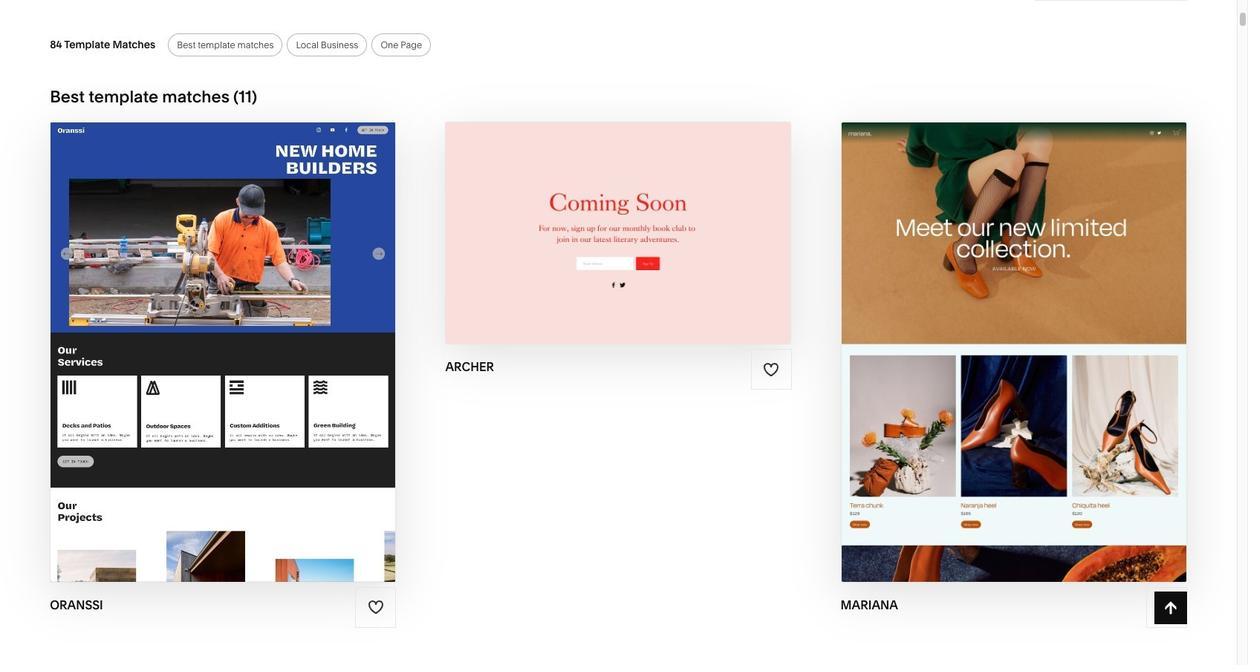 Task type: describe. For each thing, give the bounding box(es) containing it.
add archer to your favorites list image
[[763, 362, 780, 378]]

add oranssi to your favorites list image
[[368, 600, 384, 616]]

oranssi image
[[51, 122, 396, 582]]

archer image
[[446, 122, 791, 344]]



Task type: vqa. For each thing, say whether or not it's contained in the screenshot.
Add Oranssi to your favorites list icon
yes



Task type: locate. For each thing, give the bounding box(es) containing it.
mariana image
[[842, 122, 1187, 582]]

back to top image
[[1163, 601, 1179, 617]]



